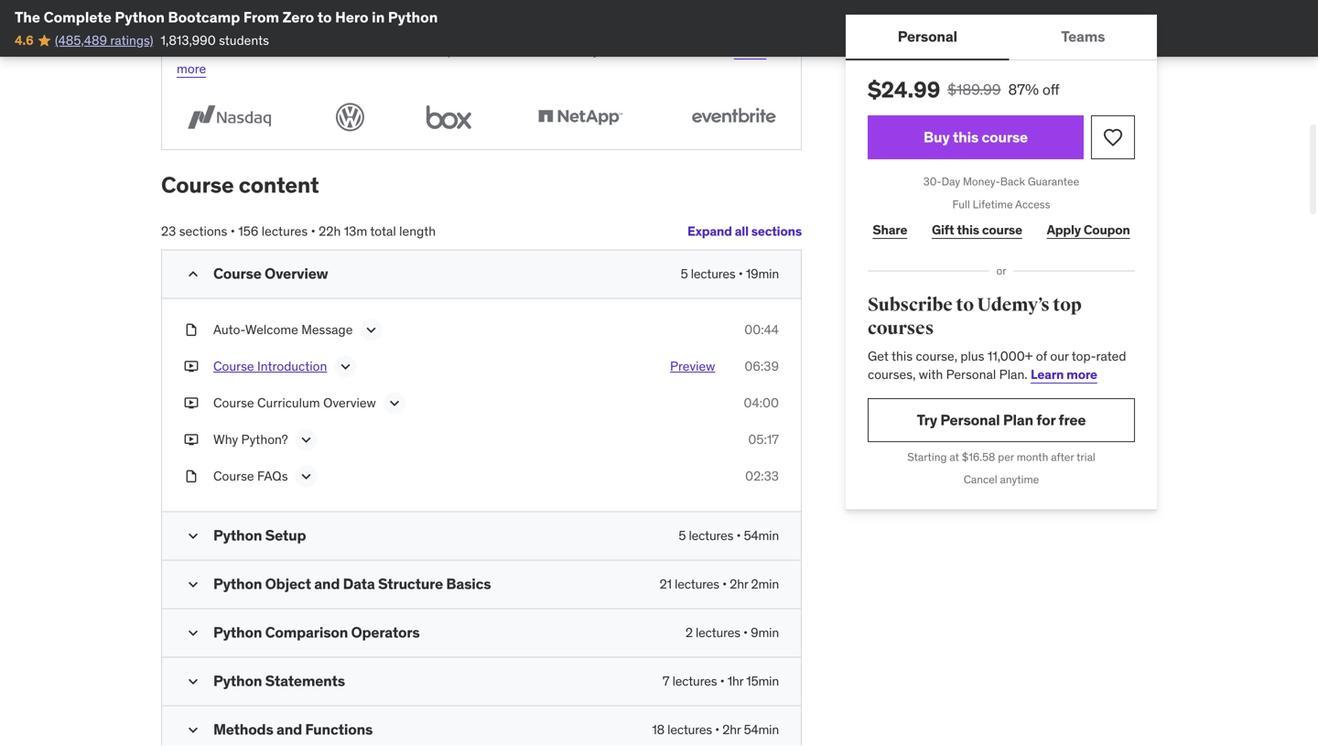 Task type: vqa. For each thing, say whether or not it's contained in the screenshot.


Task type: describe. For each thing, give the bounding box(es) containing it.
gift this course
[[932, 222, 1023, 238]]

0 horizontal spatial for
[[323, 42, 338, 59]]

top
[[1053, 294, 1082, 316]]

courses inside subscribe to udemy's top courses
[[868, 317, 934, 340]]

starting at $16.58 per month after trial cancel anytime
[[908, 450, 1096, 487]]

money-
[[963, 174, 1001, 189]]

learn for top companies offer this course to their employees
[[734, 42, 767, 59]]

2hr for methods and functions
[[723, 722, 741, 738]]

this for buy
[[953, 128, 979, 146]]

course for course content
[[161, 171, 234, 199]]

show lecture description image for why python?
[[297, 431, 316, 449]]

7 lectures • 1hr 15min
[[663, 673, 779, 690]]

$16.58
[[962, 450, 996, 464]]

lectures for python object and data structure basics
[[675, 576, 720, 593]]

1hr
[[728, 673, 744, 690]]

1,813,990 students
[[161, 32, 269, 48]]

this course was selected for our collection of top-rated courses trusted by businesses worldwide.
[[177, 42, 731, 59]]

xsmall image for course faqs
[[184, 468, 199, 486]]

show lecture description image for faqs
[[297, 468, 316, 486]]

try personal plan for free link
[[868, 398, 1136, 442]]

(485,489 ratings)
[[55, 32, 153, 48]]

length
[[399, 223, 436, 239]]

more for top companies offer this course to their employees
[[177, 60, 206, 77]]

course inside button
[[982, 128, 1028, 146]]

xsmall image for why python?
[[184, 431, 199, 449]]

course content
[[161, 171, 319, 199]]

trusted
[[542, 42, 583, 59]]

lectures right 156
[[262, 223, 308, 239]]

this for gift
[[957, 222, 980, 238]]

top
[[177, 20, 201, 39]]

87%
[[1009, 80, 1039, 99]]

9min
[[751, 625, 779, 641]]

python comparison operators
[[213, 623, 420, 642]]

$24.99 $189.99 87% off
[[868, 76, 1060, 103]]

05:17
[[749, 432, 779, 448]]

0 vertical spatial overview
[[265, 264, 328, 283]]

share button
[[868, 212, 913, 249]]

show lecture description image for curriculum
[[385, 394, 404, 413]]

eventbrite image
[[681, 100, 787, 135]]

lifetime
[[973, 197, 1013, 211]]

2 54min from the top
[[744, 722, 779, 738]]

small image for python comparison operators
[[184, 624, 202, 643]]

python object and data structure basics
[[213, 575, 491, 594]]

faqs
[[257, 468, 288, 485]]

complete
[[44, 8, 112, 27]]

why python?
[[213, 432, 288, 448]]

30-
[[924, 174, 942, 189]]

ratings)
[[110, 32, 153, 48]]

box image
[[419, 100, 480, 135]]

python up ratings)
[[115, 8, 165, 27]]

top- inside get this course, plus 11,000+ of our top-rated courses, with personal plan.
[[1072, 348, 1097, 365]]

7
[[663, 673, 670, 690]]

small image for methods
[[184, 721, 202, 740]]

0 vertical spatial show lecture description image
[[336, 358, 355, 376]]

wishlist image
[[1103, 126, 1125, 148]]

0 horizontal spatial of
[[422, 42, 433, 59]]

of inside get this course, plus 11,000+ of our top-rated courses, with personal plan.
[[1037, 348, 1048, 365]]

personal button
[[846, 15, 1010, 59]]

expand
[[688, 223, 732, 239]]

11,000+
[[988, 348, 1033, 365]]

this for get
[[892, 348, 913, 365]]

content
[[239, 171, 319, 199]]

1,813,990
[[161, 32, 216, 48]]

offer
[[283, 20, 315, 39]]

personal inside get this course, plus 11,000+ of our top-rated courses, with personal plan.
[[947, 366, 997, 383]]

0 horizontal spatial our
[[342, 42, 360, 59]]

course for course overview
[[213, 264, 262, 283]]

employees
[[449, 20, 523, 39]]

subscribe to udemy's top courses
[[868, 294, 1082, 340]]

data
[[343, 575, 375, 594]]

21 lectures • 2hr 2min
[[660, 576, 779, 593]]

setup
[[265, 526, 306, 545]]

course introduction
[[213, 358, 327, 375]]

object
[[265, 575, 311, 594]]

collection
[[363, 42, 419, 59]]

course curriculum overview
[[213, 395, 376, 411]]

the complete python bootcamp from zero to hero in python
[[15, 8, 438, 27]]

python setup
[[213, 526, 306, 545]]

plan
[[1004, 411, 1034, 429]]

get
[[868, 348, 889, 365]]

0 horizontal spatial and
[[277, 720, 302, 739]]

operators
[[351, 623, 420, 642]]

course up collection
[[347, 20, 394, 39]]

show lecture description image for auto-welcome message
[[362, 321, 380, 340]]

personal inside button
[[898, 27, 958, 46]]

per
[[998, 450, 1015, 464]]

course for course introduction
[[213, 358, 254, 375]]

worldwide.
[[670, 42, 731, 59]]

courses,
[[868, 366, 916, 383]]

• left 156
[[231, 223, 235, 239]]

learn more for top companies offer this course to their employees
[[177, 42, 767, 77]]

small image for python setup
[[184, 527, 202, 546]]

day
[[942, 174, 961, 189]]

preview
[[670, 358, 716, 375]]

$24.99
[[868, 76, 941, 103]]

subscribe
[[868, 294, 953, 316]]

sections inside expand all sections dropdown button
[[752, 223, 802, 239]]

2 vertical spatial personal
[[941, 411, 1001, 429]]

18 lectures • 2hr 54min
[[652, 722, 779, 738]]

month
[[1017, 450, 1049, 464]]

5 for course overview
[[681, 266, 688, 282]]

2 sections from the left
[[179, 223, 227, 239]]

python for python object and data structure basics
[[213, 575, 262, 594]]

2hr for python object and data structure basics
[[730, 576, 749, 593]]

volkswagen image
[[330, 100, 370, 135]]

auto-
[[213, 322, 245, 338]]

apply
[[1047, 222, 1082, 238]]

04:00
[[744, 395, 779, 411]]

5 for python setup
[[679, 528, 686, 544]]

after
[[1052, 450, 1075, 464]]

bootcamp
[[168, 8, 240, 27]]

nasdaq image
[[177, 100, 282, 135]]

xsmall image for course curriculum overview
[[184, 394, 199, 412]]

share
[[873, 222, 908, 238]]

businesses
[[603, 42, 667, 59]]

gift this course link
[[927, 212, 1028, 249]]

small image for course
[[184, 265, 202, 284]]

udemy's
[[978, 294, 1050, 316]]

lectures for python statements
[[673, 673, 717, 690]]

introduction
[[257, 358, 327, 375]]



Task type: locate. For each thing, give the bounding box(es) containing it.
overview down 23 sections • 156 lectures • 22h 13m total length
[[265, 264, 328, 283]]

5 lectures • 54min
[[679, 528, 779, 544]]

1 vertical spatial small image
[[184, 576, 202, 594]]

1 horizontal spatial of
[[1037, 348, 1048, 365]]

4.6
[[15, 32, 33, 48]]

0 vertical spatial personal
[[898, 27, 958, 46]]

1 vertical spatial show lecture description image
[[385, 394, 404, 413]]

python left the object
[[213, 575, 262, 594]]

for
[[323, 42, 338, 59], [1037, 411, 1056, 429]]

of right 11,000+
[[1037, 348, 1048, 365]]

lectures right 7
[[673, 673, 717, 690]]

or
[[997, 264, 1007, 278]]

why
[[213, 432, 238, 448]]

show lecture description image
[[362, 321, 380, 340], [297, 431, 316, 449]]

0 horizontal spatial to
[[318, 8, 332, 27]]

2min
[[751, 576, 779, 593]]

our down top companies offer this course to their employees
[[342, 42, 360, 59]]

0 vertical spatial small image
[[184, 527, 202, 546]]

5 up 21 lectures • 2hr 2min
[[679, 528, 686, 544]]

1 horizontal spatial rated
[[1097, 348, 1127, 365]]

learn more link up free on the bottom
[[1031, 366, 1098, 383]]

more down this
[[177, 60, 206, 77]]

21
[[660, 576, 672, 593]]

try
[[917, 411, 938, 429]]

lectures up 21 lectures • 2hr 2min
[[689, 528, 734, 544]]

1 vertical spatial learn more link
[[1031, 366, 1098, 383]]

0 vertical spatial for
[[323, 42, 338, 59]]

sections right all
[[752, 223, 802, 239]]

19min
[[746, 266, 779, 282]]

learn more link down employees
[[177, 42, 767, 77]]

18
[[652, 722, 665, 738]]

course up why
[[213, 395, 254, 411]]

1 vertical spatial rated
[[1097, 348, 1127, 365]]

• left 19min
[[739, 266, 743, 282]]

overview
[[265, 264, 328, 283], [323, 395, 376, 411]]

0 vertical spatial courses
[[494, 42, 539, 59]]

companies
[[205, 20, 280, 39]]

1 vertical spatial learn
[[1031, 366, 1064, 383]]

learn more up free on the bottom
[[1031, 366, 1098, 383]]

top-
[[436, 42, 461, 59], [1072, 348, 1097, 365]]

top- down top
[[1072, 348, 1097, 365]]

python up the methods
[[213, 672, 262, 691]]

course down auto-
[[213, 358, 254, 375]]

1 vertical spatial personal
[[947, 366, 997, 383]]

statements
[[265, 672, 345, 691]]

course overview
[[213, 264, 328, 283]]

1 small image from the top
[[184, 265, 202, 284]]

lectures right 18
[[668, 722, 712, 738]]

python left setup
[[213, 526, 262, 545]]

our right 11,000+
[[1051, 348, 1069, 365]]

2 vertical spatial show lecture description image
[[297, 468, 316, 486]]

to left udemy's
[[956, 294, 974, 316]]

course,
[[916, 348, 958, 365]]

0 horizontal spatial learn
[[734, 42, 767, 59]]

1 horizontal spatial learn more
[[1031, 366, 1098, 383]]

expand all sections button
[[688, 213, 802, 250]]

0 vertical spatial of
[[422, 42, 433, 59]]

5
[[681, 266, 688, 282], [679, 528, 686, 544]]

1 vertical spatial 5
[[679, 528, 686, 544]]

• left '1hr'
[[720, 673, 725, 690]]

0 vertical spatial more
[[177, 60, 206, 77]]

1 horizontal spatial more
[[1067, 366, 1098, 383]]

zero
[[283, 8, 314, 27]]

in
[[372, 8, 385, 27]]

xsmall image
[[184, 321, 199, 339], [184, 358, 199, 376], [184, 394, 199, 412], [184, 431, 199, 449], [184, 468, 199, 486]]

this right gift
[[957, 222, 980, 238]]

2 horizontal spatial show lecture description image
[[385, 394, 404, 413]]

1 horizontal spatial courses
[[868, 317, 934, 340]]

1 horizontal spatial learn
[[1031, 366, 1064, 383]]

to inside subscribe to udemy's top courses
[[956, 294, 974, 316]]

python?
[[241, 432, 288, 448]]

• for python comparison operators
[[744, 625, 748, 641]]

2 small image from the top
[[184, 624, 202, 643]]

1 vertical spatial more
[[1067, 366, 1098, 383]]

• left '22h 13m'
[[311, 223, 316, 239]]

0 horizontal spatial more
[[177, 60, 206, 77]]

sections right 23
[[179, 223, 227, 239]]

small image for python
[[184, 576, 202, 594]]

of down their at the top
[[422, 42, 433, 59]]

1 vertical spatial learn more
[[1031, 366, 1098, 383]]

0 vertical spatial learn
[[734, 42, 767, 59]]

1 sections from the left
[[752, 223, 802, 239]]

show lecture description image down course curriculum overview
[[297, 431, 316, 449]]

1 vertical spatial and
[[277, 720, 302, 739]]

0 vertical spatial learn more
[[177, 42, 767, 77]]

0 vertical spatial show lecture description image
[[362, 321, 380, 340]]

message
[[302, 322, 353, 338]]

free
[[1059, 411, 1086, 429]]

5 xsmall image from the top
[[184, 468, 199, 486]]

1 horizontal spatial sections
[[752, 223, 802, 239]]

1 small image from the top
[[184, 527, 202, 546]]

get this course, plus 11,000+ of our top-rated courses, with personal plan.
[[868, 348, 1127, 383]]

0 vertical spatial 54min
[[744, 528, 779, 544]]

1 vertical spatial overview
[[323, 395, 376, 411]]

comparison
[[265, 623, 348, 642]]

this up courses,
[[892, 348, 913, 365]]

0 horizontal spatial courses
[[494, 42, 539, 59]]

15min
[[747, 673, 779, 690]]

learn more link for subscribe to udemy's top courses
[[1031, 366, 1098, 383]]

0 vertical spatial our
[[342, 42, 360, 59]]

the
[[15, 8, 40, 27]]

course down companies
[[204, 42, 242, 59]]

• for course overview
[[739, 266, 743, 282]]

methods
[[213, 720, 274, 739]]

3 small image from the top
[[184, 721, 202, 740]]

0 vertical spatial top-
[[436, 42, 461, 59]]

5 lectures • 19min
[[681, 266, 779, 282]]

our inside get this course, plus 11,000+ of our top-rated courses, with personal plan.
[[1051, 348, 1069, 365]]

trial
[[1077, 450, 1096, 464]]

python statements
[[213, 672, 345, 691]]

selected
[[271, 42, 320, 59]]

• for python setup
[[737, 528, 741, 544]]

anytime
[[1001, 473, 1040, 487]]

1 vertical spatial top-
[[1072, 348, 1097, 365]]

23
[[161, 223, 176, 239]]

at
[[950, 450, 960, 464]]

python for python setup
[[213, 526, 262, 545]]

for down top companies offer this course to their employees
[[323, 42, 338, 59]]

coupon
[[1084, 222, 1131, 238]]

plan.
[[1000, 366, 1028, 383]]

tab list containing personal
[[846, 15, 1158, 60]]

• left the 9min
[[744, 625, 748, 641]]

lectures down the expand
[[691, 266, 736, 282]]

and left data
[[314, 575, 340, 594]]

learn more
[[177, 42, 767, 77], [1031, 366, 1098, 383]]

1 vertical spatial for
[[1037, 411, 1056, 429]]

welcome
[[245, 322, 298, 338]]

python for python comparison operators
[[213, 623, 262, 642]]

overview right "curriculum"
[[323, 395, 376, 411]]

54min
[[744, 528, 779, 544], [744, 722, 779, 738]]

top- down their at the top
[[436, 42, 461, 59]]

learn for subscribe to udemy's top courses
[[1031, 366, 1064, 383]]

lectures for methods and functions
[[668, 722, 712, 738]]

course down lifetime at the right
[[983, 222, 1023, 238]]

this right buy
[[953, 128, 979, 146]]

5 down the expand
[[681, 266, 688, 282]]

rated
[[461, 42, 491, 59], [1097, 348, 1127, 365]]

personal down plus
[[947, 366, 997, 383]]

1 horizontal spatial to
[[397, 20, 411, 39]]

courses down employees
[[494, 42, 539, 59]]

0 horizontal spatial rated
[[461, 42, 491, 59]]

• down 7 lectures • 1hr 15min
[[715, 722, 720, 738]]

3 small image from the top
[[184, 673, 202, 691]]

course up 23
[[161, 171, 234, 199]]

• for python object and data structure basics
[[723, 576, 727, 593]]

• left the 2min
[[723, 576, 727, 593]]

small image
[[184, 265, 202, 284], [184, 576, 202, 594], [184, 721, 202, 740]]

off
[[1043, 80, 1060, 99]]

2 vertical spatial small image
[[184, 721, 202, 740]]

try personal plan for free
[[917, 411, 1086, 429]]

for inside try personal plan for free link
[[1037, 411, 1056, 429]]

teams button
[[1010, 15, 1158, 59]]

course for course curriculum overview
[[213, 395, 254, 411]]

02:33
[[746, 468, 779, 485]]

0 vertical spatial learn more link
[[177, 42, 767, 77]]

learn right plan. in the right of the page
[[1031, 366, 1064, 383]]

1 vertical spatial our
[[1051, 348, 1069, 365]]

$189.99
[[948, 80, 1001, 99]]

by
[[586, 42, 600, 59]]

0 vertical spatial small image
[[184, 265, 202, 284]]

show lecture description image right message
[[362, 321, 380, 340]]

was
[[245, 42, 268, 59]]

2hr left the 2min
[[730, 576, 749, 593]]

lectures for course overview
[[691, 266, 736, 282]]

4 xsmall image from the top
[[184, 431, 199, 449]]

small image for python statements
[[184, 673, 202, 691]]

30-day money-back guarantee full lifetime access
[[924, 174, 1080, 211]]

0 horizontal spatial show lecture description image
[[297, 431, 316, 449]]

1 54min from the top
[[744, 528, 779, 544]]

2 horizontal spatial to
[[956, 294, 974, 316]]

this right offer
[[318, 20, 344, 39]]

curriculum
[[257, 395, 320, 411]]

to right zero
[[318, 8, 332, 27]]

lectures right 2
[[696, 625, 741, 641]]

1 horizontal spatial show lecture description image
[[336, 358, 355, 376]]

plus
[[961, 348, 985, 365]]

apply coupon
[[1047, 222, 1131, 238]]

rated inside get this course, plus 11,000+ of our top-rated courses, with personal plan.
[[1097, 348, 1127, 365]]

show lecture description image
[[336, 358, 355, 376], [385, 394, 404, 413], [297, 468, 316, 486]]

54min up the 2min
[[744, 528, 779, 544]]

1 horizontal spatial show lecture description image
[[362, 321, 380, 340]]

buy this course button
[[868, 115, 1084, 159]]

2
[[686, 625, 693, 641]]

0 vertical spatial rated
[[461, 42, 491, 59]]

hero
[[335, 8, 369, 27]]

learn right worldwide.
[[734, 42, 767, 59]]

python right in
[[388, 8, 438, 27]]

course
[[347, 20, 394, 39], [204, 42, 242, 59], [982, 128, 1028, 146], [983, 222, 1023, 238]]

0 vertical spatial 5
[[681, 266, 688, 282]]

personal up the "$24.99"
[[898, 27, 958, 46]]

tab list
[[846, 15, 1158, 60]]

(485,489
[[55, 32, 107, 48]]

1 horizontal spatial for
[[1037, 411, 1056, 429]]

apply coupon button
[[1042, 212, 1136, 249]]

0 vertical spatial 2hr
[[730, 576, 749, 593]]

this inside button
[[953, 128, 979, 146]]

courses down "subscribe"
[[868, 317, 934, 340]]

• for methods and functions
[[715, 722, 720, 738]]

to up collection
[[397, 20, 411, 39]]

learn more link
[[177, 42, 767, 77], [1031, 366, 1098, 383]]

1 vertical spatial 2hr
[[723, 722, 741, 738]]

1 xsmall image from the top
[[184, 321, 199, 339]]

learn more link for top companies offer this course to their employees
[[177, 42, 767, 77]]

more for subscribe to udemy's top courses
[[1067, 366, 1098, 383]]

0 horizontal spatial sections
[[179, 223, 227, 239]]

top companies offer this course to their employees
[[177, 20, 523, 39]]

• up 21 lectures • 2hr 2min
[[737, 528, 741, 544]]

1 vertical spatial small image
[[184, 624, 202, 643]]

3 xsmall image from the top
[[184, 394, 199, 412]]

more up free on the bottom
[[1067, 366, 1098, 383]]

course for course faqs
[[213, 468, 254, 485]]

0 horizontal spatial top-
[[436, 42, 461, 59]]

starting
[[908, 450, 947, 464]]

0 horizontal spatial show lecture description image
[[297, 468, 316, 486]]

0 vertical spatial and
[[314, 575, 340, 594]]

course down 156
[[213, 264, 262, 283]]

xsmall image for auto-welcome message
[[184, 321, 199, 339]]

2hr
[[730, 576, 749, 593], [723, 722, 741, 738]]

learn more down employees
[[177, 42, 767, 77]]

course up back
[[982, 128, 1028, 146]]

1 horizontal spatial and
[[314, 575, 340, 594]]

2 small image from the top
[[184, 576, 202, 594]]

2 xsmall image from the top
[[184, 358, 199, 376]]

with
[[919, 366, 944, 383]]

• for python statements
[[720, 673, 725, 690]]

lectures for python setup
[[689, 528, 734, 544]]

this inside get this course, plus 11,000+ of our top-rated courses, with personal plan.
[[892, 348, 913, 365]]

1 horizontal spatial learn more link
[[1031, 366, 1098, 383]]

course down why
[[213, 468, 254, 485]]

learn more for subscribe to udemy's top courses
[[1031, 366, 1098, 383]]

1 horizontal spatial our
[[1051, 348, 1069, 365]]

cancel
[[964, 473, 998, 487]]

23 sections • 156 lectures • 22h 13m total length
[[161, 223, 436, 239]]

0 horizontal spatial learn more
[[177, 42, 767, 77]]

1 vertical spatial of
[[1037, 348, 1048, 365]]

their
[[414, 20, 446, 39]]

1 horizontal spatial top-
[[1072, 348, 1097, 365]]

for left free on the bottom
[[1037, 411, 1056, 429]]

personal
[[898, 27, 958, 46], [947, 366, 997, 383], [941, 411, 1001, 429]]

1 vertical spatial show lecture description image
[[297, 431, 316, 449]]

2 vertical spatial small image
[[184, 673, 202, 691]]

and
[[314, 575, 340, 594], [277, 720, 302, 739]]

1 vertical spatial courses
[[868, 317, 934, 340]]

personal up the $16.58
[[941, 411, 1001, 429]]

netapp image
[[528, 100, 633, 135]]

1 vertical spatial 54min
[[744, 722, 779, 738]]

python up python statements
[[213, 623, 262, 642]]

more
[[177, 60, 206, 77], [1067, 366, 1098, 383]]

course inside button
[[213, 358, 254, 375]]

54min down 15min
[[744, 722, 779, 738]]

0 horizontal spatial learn more link
[[177, 42, 767, 77]]

and right the methods
[[277, 720, 302, 739]]

python for python statements
[[213, 672, 262, 691]]

to
[[318, 8, 332, 27], [397, 20, 411, 39], [956, 294, 974, 316]]

2hr down '1hr'
[[723, 722, 741, 738]]

lectures for python comparison operators
[[696, 625, 741, 641]]

small image
[[184, 527, 202, 546], [184, 624, 202, 643], [184, 673, 202, 691]]

lectures right 21
[[675, 576, 720, 593]]

this
[[177, 42, 200, 59]]



